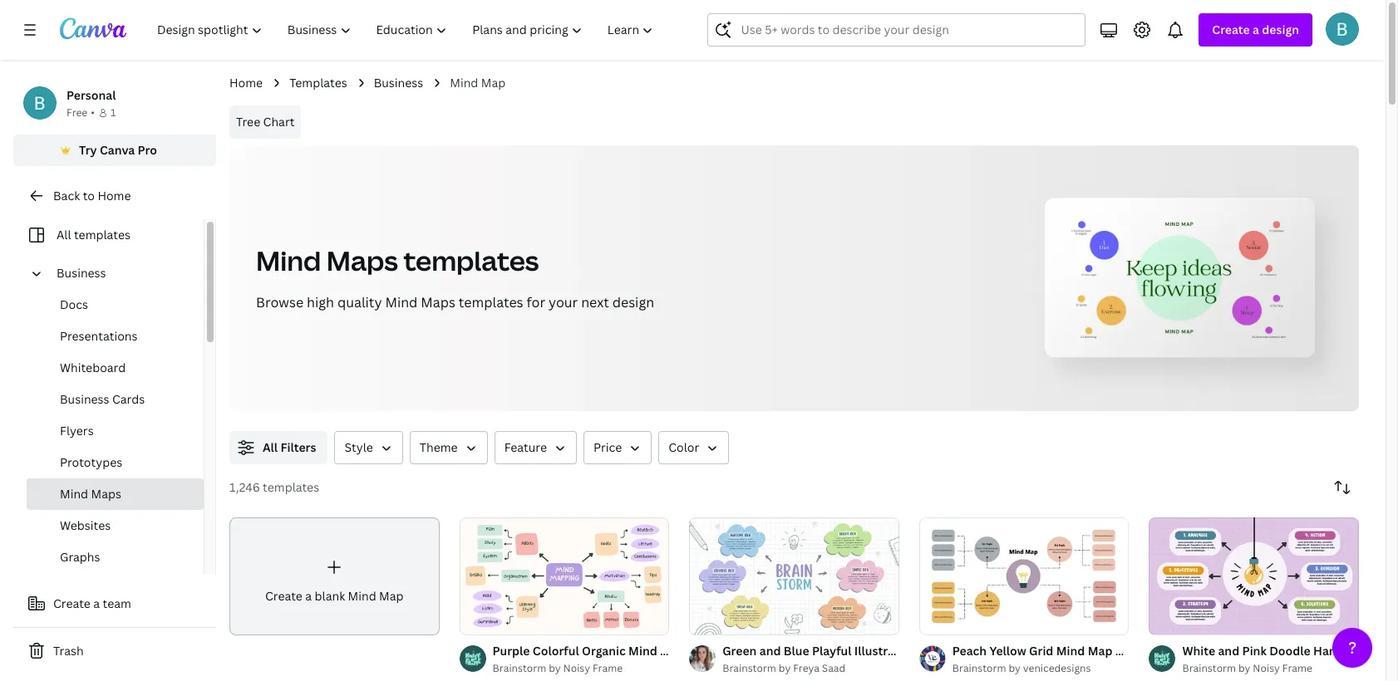 Task type: locate. For each thing, give the bounding box(es) containing it.
all down back
[[57, 227, 71, 243]]

all
[[57, 227, 71, 243], [263, 440, 278, 456]]

business link down top level navigation element
[[374, 74, 423, 92]]

create a blank mind map
[[265, 589, 404, 605]]

and left 'pink'
[[1218, 644, 1240, 660]]

next
[[581, 294, 609, 312]]

home up the tree
[[229, 75, 263, 91]]

mind maps
[[60, 486, 121, 502]]

and inside green and blue playful illustrative mind map brainstorm by freya saad
[[760, 644, 781, 660]]

brad klo image
[[1326, 12, 1359, 46]]

business up the flyers
[[60, 392, 109, 407]]

frame for mind
[[593, 662, 623, 676]]

1 noisy from the left
[[563, 662, 590, 676]]

business up docs
[[57, 265, 106, 281]]

1 horizontal spatial home
[[229, 75, 263, 91]]

noisy
[[563, 662, 590, 676], [1253, 662, 1280, 676]]

1 vertical spatial maps
[[421, 294, 456, 312]]

0 horizontal spatial frame
[[593, 662, 623, 676]]

noisy for organic
[[563, 662, 590, 676]]

1 horizontal spatial maps
[[327, 243, 398, 279]]

0 horizontal spatial a
[[93, 596, 100, 612]]

design left 'brad klo' icon
[[1262, 22, 1300, 37]]

brainstorm
[[688, 644, 751, 660], [1116, 644, 1179, 660], [493, 662, 547, 676], [953, 662, 1006, 676], [723, 662, 777, 676], [1183, 662, 1236, 676]]

design inside dropdown button
[[1262, 22, 1300, 37]]

0 vertical spatial design
[[1262, 22, 1300, 37]]

try
[[79, 142, 97, 158]]

1 vertical spatial home
[[98, 188, 131, 204]]

docs link
[[27, 289, 204, 321]]

1 horizontal spatial noisy
[[1253, 662, 1280, 676]]

brainstorm by noisy frame link down 'pink'
[[1183, 661, 1359, 678]]

0 horizontal spatial home
[[98, 188, 131, 204]]

Search search field
[[741, 14, 1075, 46]]

brainstorm down "white"
[[1183, 662, 1236, 676]]

0 vertical spatial business link
[[374, 74, 423, 92]]

noisy for pink
[[1253, 662, 1280, 676]]

1
[[110, 106, 116, 120]]

purple colorful organic mind map brainstorm link
[[493, 643, 751, 661]]

purple colorful organic mind map brainstorm image
[[459, 518, 669, 636]]

and for green
[[760, 644, 781, 660]]

maps down prototypes link
[[91, 486, 121, 502]]

mind maps templates
[[256, 243, 539, 279]]

whiteboard
[[60, 360, 126, 376]]

1 horizontal spatial business link
[[374, 74, 423, 92]]

1 horizontal spatial a
[[305, 589, 312, 605]]

mind right organic
[[629, 644, 657, 660]]

brainstorm by noisy frame link down organic
[[493, 661, 669, 678]]

by inside white and pink doodle handwritten m brainstorm by noisy frame
[[1239, 662, 1251, 676]]

pro
[[138, 142, 157, 158]]

create inside dropdown button
[[1213, 22, 1250, 37]]

mind right the quality
[[385, 294, 418, 312]]

prototypes
[[60, 455, 122, 471]]

design right next
[[613, 294, 654, 312]]

top level navigation element
[[146, 13, 668, 47]]

a inside the create a blank mind map element
[[305, 589, 312, 605]]

create inside button
[[53, 596, 91, 612]]

0 horizontal spatial brainstorm by noisy frame link
[[493, 661, 669, 678]]

frame inside white and pink doodle handwritten m brainstorm by noisy frame
[[1283, 662, 1313, 676]]

feature
[[504, 440, 547, 456]]

frame down white and pink doodle handwritten m link
[[1283, 662, 1313, 676]]

mind
[[450, 75, 478, 91], [256, 243, 321, 279], [385, 294, 418, 312], [60, 486, 88, 502], [348, 589, 376, 605], [629, 644, 657, 660], [1057, 644, 1085, 660], [919, 644, 948, 660]]

mind maps templates image
[[1005, 146, 1359, 412], [1053, 207, 1307, 349]]

1 vertical spatial all
[[263, 440, 278, 456]]

free •
[[67, 106, 95, 120]]

1 by from the left
[[549, 662, 561, 676]]

2 and from the left
[[1218, 644, 1240, 660]]

mind up websites
[[60, 486, 88, 502]]

map inside peach yellow grid mind map brainstorm brainstorm by venicedesigns
[[1088, 644, 1113, 660]]

back to home link
[[13, 180, 216, 213]]

2 horizontal spatial create
[[1213, 22, 1250, 37]]

business down top level navigation element
[[374, 75, 423, 91]]

0 vertical spatial maps
[[327, 243, 398, 279]]

business link down all templates link
[[50, 258, 194, 289]]

business
[[374, 75, 423, 91], [57, 265, 106, 281], [60, 392, 109, 407]]

1 vertical spatial design
[[613, 294, 654, 312]]

brainstorm down purple on the bottom left of page
[[493, 662, 547, 676]]

1 horizontal spatial and
[[1218, 644, 1240, 660]]

1 brainstorm by noisy frame link from the left
[[493, 661, 669, 678]]

frame
[[593, 662, 623, 676], [1283, 662, 1313, 676]]

templates up browse high quality mind maps templates for your next design
[[404, 243, 539, 279]]

business cards
[[60, 392, 145, 407]]

2 brainstorm by noisy frame link from the left
[[1183, 661, 1359, 678]]

0 horizontal spatial design
[[613, 294, 654, 312]]

None search field
[[708, 13, 1086, 47]]

templates
[[74, 227, 131, 243], [404, 243, 539, 279], [459, 294, 523, 312], [263, 480, 319, 496]]

create
[[1213, 22, 1250, 37], [265, 589, 303, 605], [53, 596, 91, 612]]

0 horizontal spatial all
[[57, 227, 71, 243]]

by down blue
[[779, 662, 791, 676]]

by inside peach yellow grid mind map brainstorm brainstorm by venicedesigns
[[1009, 662, 1021, 676]]

a inside create a design dropdown button
[[1253, 22, 1260, 37]]

1 horizontal spatial frame
[[1283, 662, 1313, 676]]

business cards link
[[27, 384, 204, 416]]

a
[[1253, 22, 1260, 37], [305, 589, 312, 605], [93, 596, 100, 612]]

by down 'yellow'
[[1009, 662, 1021, 676]]

maps for mind maps
[[91, 486, 121, 502]]

playful
[[812, 644, 852, 660]]

all templates link
[[23, 220, 194, 251]]

mind up venicedesigns
[[1057, 644, 1085, 660]]

1 horizontal spatial create
[[265, 589, 303, 605]]

0 horizontal spatial create
[[53, 596, 91, 612]]

and inside white and pink doodle handwritten m brainstorm by noisy frame
[[1218, 644, 1240, 660]]

m
[[1388, 644, 1399, 660]]

maps down "mind maps templates"
[[421, 294, 456, 312]]

brainstorm by noisy frame link for organic
[[493, 661, 669, 678]]

design
[[1262, 22, 1300, 37], [613, 294, 654, 312]]

maps up the quality
[[327, 243, 398, 279]]

0 horizontal spatial business link
[[50, 258, 194, 289]]

2 vertical spatial business
[[60, 392, 109, 407]]

and left blue
[[760, 644, 781, 660]]

a inside the create a team button
[[93, 596, 100, 612]]

blue
[[784, 644, 810, 660]]

1 horizontal spatial design
[[1262, 22, 1300, 37]]

chart
[[263, 114, 295, 130]]

white
[[1183, 644, 1216, 660]]

noisy down 'pink'
[[1253, 662, 1280, 676]]

2 noisy from the left
[[1253, 662, 1280, 676]]

noisy inside white and pink doodle handwritten m brainstorm by noisy frame
[[1253, 662, 1280, 676]]

3 by from the left
[[779, 662, 791, 676]]

create for create a team
[[53, 596, 91, 612]]

theme
[[420, 440, 458, 456]]

prototypes link
[[27, 447, 204, 479]]

1 frame from the left
[[593, 662, 623, 676]]

noisy down colorful
[[563, 662, 590, 676]]

white and pink doodle handwritten m brainstorm by noisy frame
[[1183, 644, 1399, 676]]

create a design button
[[1199, 13, 1313, 47]]

freya
[[793, 662, 820, 676]]

2 by from the left
[[1009, 662, 1021, 676]]

frame down organic
[[593, 662, 623, 676]]

2 frame from the left
[[1283, 662, 1313, 676]]

all left filters in the bottom of the page
[[263, 440, 278, 456]]

by
[[549, 662, 561, 676], [1009, 662, 1021, 676], [779, 662, 791, 676], [1239, 662, 1251, 676]]

map for peach yellow grid mind map brainstorm brainstorm by venicedesigns
[[1088, 644, 1113, 660]]

colorful
[[533, 644, 579, 660]]

1 horizontal spatial all
[[263, 440, 278, 456]]

filters
[[281, 440, 316, 456]]

tree chart link
[[229, 106, 301, 139]]

by down 'pink'
[[1239, 662, 1251, 676]]

brainstorm down "green"
[[723, 662, 777, 676]]

4 by from the left
[[1239, 662, 1251, 676]]

home right to
[[98, 188, 131, 204]]

by down colorful
[[549, 662, 561, 676]]

home
[[229, 75, 263, 91], [98, 188, 131, 204]]

2 vertical spatial maps
[[91, 486, 121, 502]]

templates link
[[289, 74, 347, 92]]

1 horizontal spatial brainstorm by noisy frame link
[[1183, 661, 1359, 678]]

saad
[[822, 662, 846, 676]]

yellow
[[990, 644, 1027, 660]]

your
[[549, 294, 578, 312]]

map inside green and blue playful illustrative mind map brainstorm by freya saad
[[950, 644, 975, 660]]

0 vertical spatial all
[[57, 227, 71, 243]]

1 vertical spatial business link
[[50, 258, 194, 289]]

theme button
[[410, 432, 488, 465]]

business inside business cards "link"
[[60, 392, 109, 407]]

all inside button
[[263, 440, 278, 456]]

venicedesigns
[[1023, 662, 1091, 676]]

brainstorm inside green and blue playful illustrative mind map brainstorm by freya saad
[[723, 662, 777, 676]]

noisy inside purple colorful organic mind map brainstorm brainstorm by noisy frame
[[563, 662, 590, 676]]

all for all templates
[[57, 227, 71, 243]]

business link
[[374, 74, 423, 92], [50, 258, 194, 289]]

1 and from the left
[[760, 644, 781, 660]]

1,246
[[229, 480, 260, 496]]

0 horizontal spatial noisy
[[563, 662, 590, 676]]

0 vertical spatial home
[[229, 75, 263, 91]]

1,246 templates
[[229, 480, 319, 496]]

0 horizontal spatial maps
[[91, 486, 121, 502]]

2 horizontal spatial maps
[[421, 294, 456, 312]]

by inside purple colorful organic mind map brainstorm brainstorm by noisy frame
[[549, 662, 561, 676]]

all templates
[[57, 227, 131, 243]]

2 horizontal spatial a
[[1253, 22, 1260, 37]]

map for purple colorful organic mind map brainstorm brainstorm by noisy frame
[[660, 644, 685, 660]]

flyers link
[[27, 416, 204, 447]]

frame inside purple colorful organic mind map brainstorm brainstorm by noisy frame
[[593, 662, 623, 676]]

templates down all filters
[[263, 480, 319, 496]]

maps
[[327, 243, 398, 279], [421, 294, 456, 312], [91, 486, 121, 502]]

peach yellow grid mind map brainstorm image
[[919, 518, 1129, 636]]

create a blank mind map element
[[229, 518, 440, 636]]

brainstorm left blue
[[688, 644, 751, 660]]

a for team
[[93, 596, 100, 612]]

0 horizontal spatial and
[[760, 644, 781, 660]]

map inside purple colorful organic mind map brainstorm brainstorm by noisy frame
[[660, 644, 685, 660]]

trash link
[[13, 635, 216, 669]]

mind left peach
[[919, 644, 948, 660]]

maps for mind maps templates
[[327, 243, 398, 279]]

map for create a blank mind map
[[379, 589, 404, 605]]



Task type: vqa. For each thing, say whether or not it's contained in the screenshot.
Mind within the "Link"
yes



Task type: describe. For each thing, give the bounding box(es) containing it.
mind right blank
[[348, 589, 376, 605]]

frame for doodle
[[1283, 662, 1313, 676]]

websites
[[60, 518, 111, 534]]

templates down back to home
[[74, 227, 131, 243]]

whiteboard link
[[27, 353, 204, 384]]

organic
[[582, 644, 626, 660]]

price
[[594, 440, 622, 456]]

trash
[[53, 644, 84, 659]]

back
[[53, 188, 80, 204]]

back to home
[[53, 188, 131, 204]]

try canva pro
[[79, 142, 157, 158]]

mind map
[[450, 75, 506, 91]]

color
[[669, 440, 700, 456]]

personal
[[67, 87, 116, 103]]

to
[[83, 188, 95, 204]]

create a blank mind map link
[[229, 518, 440, 636]]

brainstorm inside white and pink doodle handwritten m brainstorm by noisy frame
[[1183, 662, 1236, 676]]

tree chart
[[236, 114, 295, 130]]

green and blue playful illustrative mind map brainstorm by freya saad
[[723, 644, 975, 676]]

white and pink doodle handwritten mind map brainstorm image
[[1149, 518, 1359, 636]]

browse high quality mind maps templates for your next design
[[256, 294, 654, 312]]

all filters
[[263, 440, 316, 456]]

mind up browse
[[256, 243, 321, 279]]

grid
[[1029, 644, 1054, 660]]

tree
[[236, 114, 260, 130]]

templates
[[289, 75, 347, 91]]

by for white
[[1239, 662, 1251, 676]]

create a team
[[53, 596, 131, 612]]

mind down top level navigation element
[[450, 75, 478, 91]]

by for purple
[[549, 662, 561, 676]]

mind inside peach yellow grid mind map brainstorm brainstorm by venicedesigns
[[1057, 644, 1085, 660]]

mind inside purple colorful organic mind map brainstorm brainstorm by noisy frame
[[629, 644, 657, 660]]

purple colorful organic mind map brainstorm brainstorm by noisy frame
[[493, 644, 751, 676]]

for
[[527, 294, 546, 312]]

graphs
[[60, 550, 100, 565]]

purple
[[493, 644, 530, 660]]

high
[[307, 294, 334, 312]]

a for blank
[[305, 589, 312, 605]]

all for all filters
[[263, 440, 278, 456]]

try canva pro button
[[13, 135, 216, 166]]

a for design
[[1253, 22, 1260, 37]]

by for peach
[[1009, 662, 1021, 676]]

presentations link
[[27, 321, 204, 353]]

docs
[[60, 297, 88, 313]]

brainstorm by noisy frame link for pink
[[1183, 661, 1359, 678]]

•
[[91, 106, 95, 120]]

peach
[[953, 644, 987, 660]]

price button
[[584, 432, 652, 465]]

create a design
[[1213, 22, 1300, 37]]

brainstorm down peach
[[953, 662, 1006, 676]]

templates left for
[[459, 294, 523, 312]]

peach yellow grid mind map brainstorm brainstorm by venicedesigns
[[953, 644, 1179, 676]]

create a team button
[[13, 588, 216, 621]]

green and blue playful illustrative mind map image
[[689, 518, 899, 636]]

feature button
[[494, 432, 577, 465]]

team
[[103, 596, 131, 612]]

create for create a design
[[1213, 22, 1250, 37]]

brainstorm by venicedesigns link
[[953, 661, 1129, 678]]

pink
[[1243, 644, 1267, 660]]

quality
[[337, 294, 382, 312]]

green
[[723, 644, 757, 660]]

presentations
[[60, 328, 138, 344]]

by inside green and blue playful illustrative mind map brainstorm by freya saad
[[779, 662, 791, 676]]

brainstorm by freya saad link
[[723, 661, 899, 678]]

browse
[[256, 294, 304, 312]]

cards
[[112, 392, 145, 407]]

Sort by button
[[1326, 471, 1359, 505]]

white and pink doodle handwritten m link
[[1183, 643, 1399, 661]]

create for create a blank mind map
[[265, 589, 303, 605]]

home link
[[229, 74, 263, 92]]

and for white
[[1218, 644, 1240, 660]]

green and blue playful illustrative mind map link
[[723, 643, 975, 661]]

free
[[67, 106, 88, 120]]

illustrative
[[855, 644, 916, 660]]

all filters button
[[229, 432, 328, 465]]

canva
[[100, 142, 135, 158]]

handwritten
[[1314, 644, 1385, 660]]

graphs link
[[27, 542, 204, 574]]

blank
[[315, 589, 345, 605]]

style button
[[335, 432, 403, 465]]

websites link
[[27, 511, 204, 542]]

0 vertical spatial business
[[374, 75, 423, 91]]

style
[[345, 440, 373, 456]]

doodle
[[1270, 644, 1311, 660]]

brainstorm left "white"
[[1116, 644, 1179, 660]]

1 vertical spatial business
[[57, 265, 106, 281]]

flyers
[[60, 423, 94, 439]]

peach yellow grid mind map brainstorm link
[[953, 643, 1179, 661]]

mind inside green and blue playful illustrative mind map brainstorm by freya saad
[[919, 644, 948, 660]]



